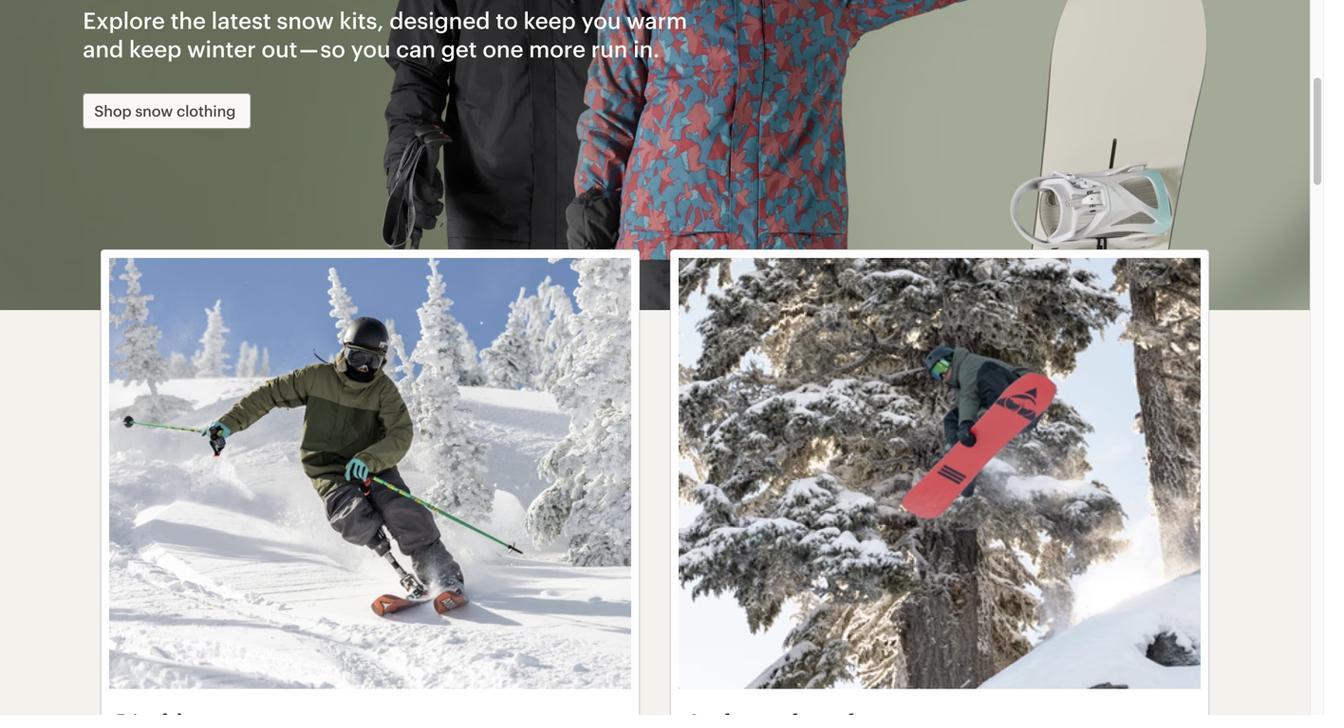 Task type: vqa. For each thing, say whether or not it's contained in the screenshot.
bottommost snow
yes



Task type: locate. For each thing, give the bounding box(es) containing it.
a skier carving down a powdery slope. image
[[109, 258, 631, 690]]

keep up more
[[524, 7, 576, 33]]

0 vertical spatial keep
[[524, 7, 576, 33]]

keep
[[524, 7, 576, 33], [129, 35, 182, 62]]

a snowboarder doing a mute grab. image
[[679, 258, 1201, 690]]

snow
[[277, 7, 334, 33], [135, 102, 173, 120]]

you
[[581, 7, 621, 33], [351, 35, 391, 62]]

designed
[[389, 7, 490, 33]]

1 horizontal spatial snow
[[277, 7, 334, 33]]

kits,
[[339, 7, 384, 33]]

explore
[[83, 7, 165, 33]]

keep down explore
[[129, 35, 182, 62]]

you up run at the left top of the page
[[581, 7, 621, 33]]

1 vertical spatial snow
[[135, 102, 173, 120]]

the
[[170, 7, 206, 33]]

0 horizontal spatial you
[[351, 35, 391, 62]]

one
[[483, 35, 524, 62]]

a snowboarder and a skier wearing the new r e i powderbound collection. image
[[0, 0, 1310, 310]]

1 vertical spatial keep
[[129, 35, 182, 62]]

0 vertical spatial snow
[[277, 7, 334, 33]]

shop snow clothing
[[94, 102, 236, 120]]

shop snow clothing link
[[83, 93, 251, 129]]

1 horizontal spatial you
[[581, 7, 621, 33]]

1 vertical spatial you
[[351, 35, 391, 62]]

snow up out—so
[[277, 7, 334, 33]]

clothing
[[177, 102, 236, 120]]

explore the latest snow kits, designed to keep you warm and keep winter out—so you can get one more run in.
[[83, 7, 687, 62]]

snow right shop
[[135, 102, 173, 120]]

you down kits,
[[351, 35, 391, 62]]



Task type: describe. For each thing, give the bounding box(es) containing it.
to
[[496, 7, 518, 33]]

1 horizontal spatial keep
[[524, 7, 576, 33]]

out—so
[[261, 35, 345, 62]]

snow inside explore the latest snow kits, designed to keep you warm and keep winter out—so you can get one more run in.
[[277, 7, 334, 33]]

and
[[83, 35, 124, 62]]

can
[[396, 35, 436, 62]]

get
[[441, 35, 477, 62]]

in.
[[633, 35, 660, 62]]

more
[[529, 35, 586, 62]]

0 vertical spatial you
[[581, 7, 621, 33]]

winter
[[187, 35, 256, 62]]

run
[[591, 35, 628, 62]]

0 horizontal spatial keep
[[129, 35, 182, 62]]

latest
[[211, 7, 271, 33]]

shop
[[94, 102, 132, 120]]

0 horizontal spatial snow
[[135, 102, 173, 120]]

warm
[[627, 7, 687, 33]]



